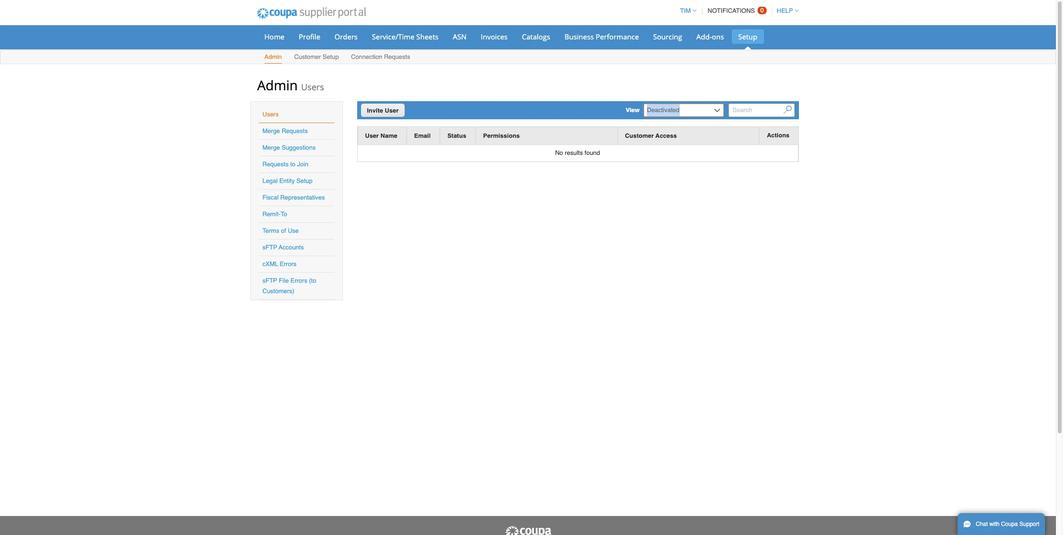 Task type: locate. For each thing, give the bounding box(es) containing it.
1 vertical spatial admin
[[257, 76, 298, 94]]

invoices link
[[475, 29, 514, 44]]

sftp file errors (to customers)
[[263, 277, 316, 295]]

merge for merge requests
[[263, 127, 280, 135]]

0 vertical spatial requests
[[384, 53, 410, 60]]

user left name
[[365, 132, 379, 139]]

admin down admin link
[[257, 76, 298, 94]]

representatives
[[280, 194, 325, 201]]

1 horizontal spatial coupa supplier portal image
[[505, 526, 552, 535]]

legal entity setup link
[[263, 177, 313, 184]]

admin down home
[[264, 53, 282, 60]]

status button
[[448, 131, 467, 141]]

0 vertical spatial merge
[[263, 127, 280, 135]]

navigation
[[676, 1, 799, 20]]

sftp for sftp accounts
[[263, 244, 277, 251]]

1 vertical spatial setup
[[323, 53, 339, 60]]

admin
[[264, 53, 282, 60], [257, 76, 298, 94]]

2 horizontal spatial setup
[[739, 32, 758, 41]]

catalogs link
[[516, 29, 557, 44]]

requests down service/time
[[384, 53, 410, 60]]

setup down the join at the left of the page
[[297, 177, 313, 184]]

file
[[279, 277, 289, 284]]

join
[[297, 161, 309, 168]]

0 horizontal spatial coupa supplier portal image
[[250, 1, 373, 25]]

user inside button
[[365, 132, 379, 139]]

customer inside button
[[625, 132, 654, 139]]

profile link
[[293, 29, 327, 44]]

sftp up cxml
[[263, 244, 277, 251]]

users
[[301, 81, 324, 93], [263, 111, 279, 118]]

1 vertical spatial user
[[365, 132, 379, 139]]

requests for merge requests
[[282, 127, 308, 135]]

0 vertical spatial customer
[[294, 53, 321, 60]]

errors down accounts
[[280, 260, 297, 268]]

requests left to
[[263, 161, 289, 168]]

requests inside connection requests link
[[384, 53, 410, 60]]

home
[[264, 32, 285, 41]]

view
[[626, 106, 640, 114]]

merge down the merge requests link
[[263, 144, 280, 151]]

users down customer setup link
[[301, 81, 324, 93]]

errors
[[280, 260, 297, 268], [291, 277, 307, 284]]

Search text field
[[729, 104, 795, 117]]

customer
[[294, 53, 321, 60], [625, 132, 654, 139]]

fiscal representatives
[[263, 194, 325, 201]]

remit-
[[263, 211, 281, 218]]

setup down notifications 0
[[739, 32, 758, 41]]

sftp up customers)
[[263, 277, 277, 284]]

1 horizontal spatial customer
[[625, 132, 654, 139]]

2 vertical spatial requests
[[263, 161, 289, 168]]

setup
[[739, 32, 758, 41], [323, 53, 339, 60], [297, 177, 313, 184]]

0 horizontal spatial customer
[[294, 53, 321, 60]]

invoices
[[481, 32, 508, 41]]

chat
[[976, 521, 988, 528]]

merge
[[263, 127, 280, 135], [263, 144, 280, 151]]

users up the merge requests link
[[263, 111, 279, 118]]

status
[[448, 132, 467, 139]]

help
[[777, 7, 793, 14]]

customer down view
[[625, 132, 654, 139]]

View text field
[[645, 104, 712, 116]]

sftp inside sftp file errors (to customers)
[[263, 277, 277, 284]]

0 horizontal spatial user
[[365, 132, 379, 139]]

add-
[[697, 32, 712, 41]]

0 vertical spatial user
[[385, 107, 399, 114]]

add-ons
[[697, 32, 724, 41]]

business performance
[[565, 32, 639, 41]]

1 vertical spatial requests
[[282, 127, 308, 135]]

profile
[[299, 32, 320, 41]]

requests up suggestions in the top of the page
[[282, 127, 308, 135]]

0 vertical spatial coupa supplier portal image
[[250, 1, 373, 25]]

customer access button
[[625, 131, 677, 141]]

fiscal representatives link
[[263, 194, 325, 201]]

user name button
[[365, 131, 398, 141]]

2 sftp from the top
[[263, 277, 277, 284]]

orders link
[[329, 29, 364, 44]]

customer down profile link
[[294, 53, 321, 60]]

errors left (to
[[291, 277, 307, 284]]

suggestions
[[282, 144, 316, 151]]

customer for customer setup
[[294, 53, 321, 60]]

coupa supplier portal image
[[250, 1, 373, 25], [505, 526, 552, 535]]

1 vertical spatial customer
[[625, 132, 654, 139]]

merge down users link
[[263, 127, 280, 135]]

email button
[[414, 131, 431, 141]]

setup inside customer setup link
[[323, 53, 339, 60]]

customer setup
[[294, 53, 339, 60]]

2 merge from the top
[[263, 144, 280, 151]]

1 merge from the top
[[263, 127, 280, 135]]

setup down orders on the top of the page
[[323, 53, 339, 60]]

1 horizontal spatial users
[[301, 81, 324, 93]]

2 vertical spatial setup
[[297, 177, 313, 184]]

0 vertical spatial users
[[301, 81, 324, 93]]

tim link
[[676, 7, 697, 14]]

to
[[281, 211, 287, 218]]

setup inside setup link
[[739, 32, 758, 41]]

user
[[385, 107, 399, 114], [365, 132, 379, 139]]

business
[[565, 32, 594, 41]]

users link
[[263, 111, 279, 118]]

setup link
[[732, 29, 764, 44]]

customer for customer access
[[625, 132, 654, 139]]

1 vertical spatial sftp
[[263, 277, 277, 284]]

1 vertical spatial merge
[[263, 144, 280, 151]]

1 sftp from the top
[[263, 244, 277, 251]]

invite user
[[367, 107, 399, 114]]

help link
[[773, 7, 799, 14]]

add-ons link
[[691, 29, 731, 44]]

of
[[281, 227, 286, 234]]

user name
[[365, 132, 398, 139]]

(to
[[309, 277, 316, 284]]

sftp accounts link
[[263, 244, 304, 251]]

navigation containing notifications 0
[[676, 1, 799, 20]]

results
[[565, 149, 583, 156]]

0 vertical spatial sftp
[[263, 244, 277, 251]]

user right the invite
[[385, 107, 399, 114]]

0 vertical spatial setup
[[739, 32, 758, 41]]

terms
[[263, 227, 279, 234]]

1 vertical spatial coupa supplier portal image
[[505, 526, 552, 535]]

sftp accounts
[[263, 244, 304, 251]]

0 horizontal spatial setup
[[297, 177, 313, 184]]

1 horizontal spatial setup
[[323, 53, 339, 60]]

no
[[555, 149, 563, 156]]

ons
[[712, 32, 724, 41]]

1 vertical spatial errors
[[291, 277, 307, 284]]

0 vertical spatial admin
[[264, 53, 282, 60]]

invite user link
[[361, 104, 405, 117]]

merge requests
[[263, 127, 308, 135]]

0 horizontal spatial users
[[263, 111, 279, 118]]

requests
[[384, 53, 410, 60], [282, 127, 308, 135], [263, 161, 289, 168]]



Task type: describe. For each thing, give the bounding box(es) containing it.
found
[[585, 149, 600, 156]]

performance
[[596, 32, 639, 41]]

connection requests link
[[351, 51, 411, 64]]

remit-to link
[[263, 211, 287, 218]]

admin link
[[264, 51, 282, 64]]

invite
[[367, 107, 383, 114]]

notifications
[[708, 7, 755, 14]]

service/time sheets
[[372, 32, 439, 41]]

remit-to
[[263, 211, 287, 218]]

merge for merge suggestions
[[263, 144, 280, 151]]

accounts
[[279, 244, 304, 251]]

access
[[656, 132, 677, 139]]

search image
[[784, 106, 792, 114]]

errors inside sftp file errors (to customers)
[[291, 277, 307, 284]]

chat with coupa support
[[976, 521, 1040, 528]]

requests to join link
[[263, 161, 309, 168]]

admin for admin users
[[257, 76, 298, 94]]

entity
[[279, 177, 295, 184]]

orders
[[335, 32, 358, 41]]

business performance link
[[559, 29, 645, 44]]

name
[[381, 132, 398, 139]]

legal entity setup
[[263, 177, 313, 184]]

0
[[761, 7, 764, 14]]

1 vertical spatial users
[[263, 111, 279, 118]]

1 horizontal spatial user
[[385, 107, 399, 114]]

connection requests
[[351, 53, 410, 60]]

email
[[414, 132, 431, 139]]

asn link
[[447, 29, 473, 44]]

to
[[290, 161, 296, 168]]

permissions
[[483, 132, 520, 139]]

catalogs
[[522, 32, 551, 41]]

merge suggestions
[[263, 144, 316, 151]]

no results found alert
[[358, 145, 799, 161]]

asn
[[453, 32, 467, 41]]

fiscal
[[263, 194, 279, 201]]

permissions button
[[483, 131, 520, 141]]

merge requests link
[[263, 127, 308, 135]]

cxml errors
[[263, 260, 297, 268]]

service/time sheets link
[[366, 29, 445, 44]]

sftp for sftp file errors (to customers)
[[263, 277, 277, 284]]

no results found
[[555, 149, 600, 156]]

notifications 0
[[708, 7, 764, 14]]

requests for connection requests
[[384, 53, 410, 60]]

actions
[[767, 132, 790, 139]]

sheets
[[417, 32, 439, 41]]

terms of use link
[[263, 227, 299, 234]]

merge suggestions link
[[263, 144, 316, 151]]

with
[[990, 521, 1000, 528]]

support
[[1020, 521, 1040, 528]]

admin for admin
[[264, 53, 282, 60]]

connection
[[351, 53, 383, 60]]

customers)
[[263, 288, 295, 295]]

customer setup link
[[294, 51, 339, 64]]

use
[[288, 227, 299, 234]]

sftp file errors (to customers) link
[[263, 277, 316, 295]]

chat with coupa support button
[[958, 513, 1046, 535]]

tim
[[681, 7, 691, 14]]

customer access
[[625, 132, 677, 139]]

service/time
[[372, 32, 415, 41]]

users inside admin users
[[301, 81, 324, 93]]

sourcing link
[[647, 29, 689, 44]]

0 vertical spatial errors
[[280, 260, 297, 268]]

cxml errors link
[[263, 260, 297, 268]]

coupa
[[1002, 521, 1019, 528]]

terms of use
[[263, 227, 299, 234]]

admin users
[[257, 76, 324, 94]]

legal
[[263, 177, 278, 184]]

cxml
[[263, 260, 278, 268]]

sourcing
[[654, 32, 683, 41]]

requests to join
[[263, 161, 309, 168]]



Task type: vqa. For each thing, say whether or not it's contained in the screenshot.
the and
no



